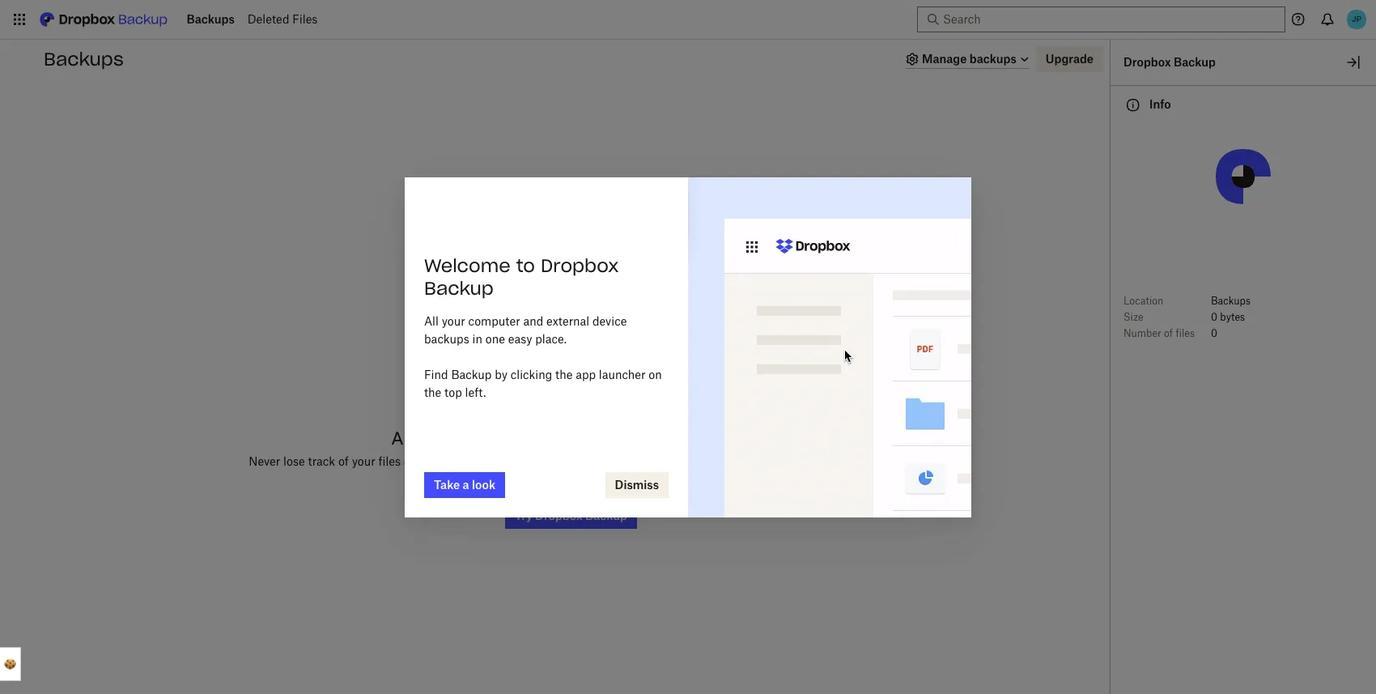 Task type: locate. For each thing, give the bounding box(es) containing it.
of right number
[[1165, 327, 1174, 339]]

all
[[424, 314, 439, 328], [392, 427, 413, 450]]

0 horizontal spatial dropbox
[[541, 254, 619, 277]]

files
[[1176, 327, 1196, 339], [379, 454, 401, 468]]

0 left bytes
[[1212, 311, 1218, 323]]

dropbox up info at top right
[[1124, 55, 1172, 69]]

clicking
[[511, 367, 553, 381]]

0 vertical spatial backups
[[187, 12, 235, 26]]

all for files.
[[392, 427, 413, 450]]

0 horizontal spatial all
[[392, 427, 413, 450]]

dropbox down the up.
[[688, 454, 734, 468]]

dropbox backup
[[1124, 55, 1216, 69]]

0 horizontal spatial backups
[[44, 48, 124, 70]]

1 vertical spatial backups
[[44, 48, 124, 70]]

up.
[[722, 427, 751, 450]]

info
[[1150, 97, 1172, 111]]

your for computer
[[442, 314, 466, 328]]

2 vertical spatial dropbox
[[688, 454, 734, 468]]

close details pane image
[[1345, 53, 1364, 72]]

backups link
[[187, 12, 235, 27]]

backups
[[187, 12, 235, 26], [44, 48, 124, 70], [1212, 295, 1251, 307]]

1 horizontal spatial the
[[556, 367, 573, 381]]

files left or
[[379, 454, 401, 468]]

all inside all your computer and external device backups in one easy place.
[[424, 314, 439, 328]]

2 vertical spatial backups
[[1212, 295, 1251, 307]]

location
[[1124, 295, 1164, 307]]

your up folders
[[418, 427, 460, 450]]

1 horizontal spatial files
[[1176, 327, 1196, 339]]

or
[[493, 454, 507, 468]]

folders
[[418, 454, 455, 468]]

all inside all your files. automatically backed up. never lose track of your files or folders again. or forget to pull them into dropbox. dropbox backup does it automatically.
[[392, 427, 413, 450]]

pull
[[559, 454, 579, 468]]

0 vertical spatial 0
[[1212, 311, 1218, 323]]

2 horizontal spatial dropbox
[[1124, 55, 1172, 69]]

the down find
[[424, 385, 442, 399]]

all up or
[[392, 427, 413, 450]]

1 horizontal spatial all
[[424, 314, 439, 328]]

0 vertical spatial your
[[442, 314, 466, 328]]

1 vertical spatial files
[[379, 454, 401, 468]]

0
[[1212, 311, 1218, 323], [1212, 327, 1218, 339]]

deleted files
[[248, 12, 318, 26]]

backup
[[1174, 55, 1216, 69], [424, 277, 494, 299], [451, 367, 492, 381], [737, 454, 777, 468]]

automatically.
[[819, 454, 894, 468]]

1 vertical spatial the
[[424, 385, 442, 399]]

welcome to dropbox backup dialog
[[405, 177, 972, 517]]

1 horizontal spatial of
[[1165, 327, 1174, 339]]

dropbox
[[1124, 55, 1172, 69], [541, 254, 619, 277], [688, 454, 734, 468]]

of right track
[[338, 454, 349, 468]]

to left pull
[[545, 454, 556, 468]]

files inside all your files. automatically backed up. never lose track of your files or folders again. or forget to pull them into dropbox. dropbox backup does it automatically.
[[379, 454, 401, 468]]

0 vertical spatial all
[[424, 314, 439, 328]]

1 0 from the top
[[1212, 311, 1218, 323]]

look
[[472, 477, 496, 491]]

0 vertical spatial to
[[516, 254, 535, 277]]

forget
[[510, 454, 542, 468]]

take a look
[[434, 477, 496, 491]]

backup inside welcome to dropbox backup
[[424, 277, 494, 299]]

of
[[1165, 327, 1174, 339], [338, 454, 349, 468]]

track
[[308, 454, 335, 468]]

backups inside global header element
[[187, 12, 235, 26]]

number of files
[[1124, 327, 1196, 339]]

your right track
[[352, 454, 376, 468]]

2 0 from the top
[[1212, 327, 1218, 339]]

your
[[442, 314, 466, 328], [418, 427, 460, 450], [352, 454, 376, 468]]

1 horizontal spatial to
[[545, 454, 556, 468]]

dropbox up "external"
[[541, 254, 619, 277]]

find backup by clicking the app launcher on the top left.
[[424, 367, 662, 399]]

1 horizontal spatial backups
[[187, 12, 235, 26]]

your inside all your computer and external device backups in one easy place.
[[442, 314, 466, 328]]

all your files. automatically backed up. never lose track of your files or folders again. or forget to pull them into dropbox. dropbox backup does it automatically.
[[249, 427, 894, 468]]

1 vertical spatial dropbox
[[541, 254, 619, 277]]

backups left deleted
[[187, 12, 235, 26]]

0 horizontal spatial the
[[424, 385, 442, 399]]

size
[[1124, 311, 1144, 323]]

1 vertical spatial all
[[392, 427, 413, 450]]

1 vertical spatial your
[[418, 427, 460, 450]]

backups up bytes
[[1212, 295, 1251, 307]]

0 vertical spatial of
[[1165, 327, 1174, 339]]

all up "backups"
[[424, 314, 439, 328]]

bytes
[[1221, 311, 1246, 323]]

and
[[524, 314, 544, 328]]

0 for 0
[[1212, 327, 1218, 339]]

to
[[516, 254, 535, 277], [545, 454, 556, 468]]

backups down the backup logo - go to the backups homepage
[[44, 48, 124, 70]]

deleted files link
[[248, 12, 318, 27]]

files right number
[[1176, 327, 1196, 339]]

0 horizontal spatial of
[[338, 454, 349, 468]]

the left app
[[556, 367, 573, 381]]

1 vertical spatial 0
[[1212, 327, 1218, 339]]

0 vertical spatial dropbox
[[1124, 55, 1172, 69]]

dropbox inside all your files. automatically backed up. never lose track of your files or folders again. or forget to pull them into dropbox. dropbox backup does it automatically.
[[688, 454, 734, 468]]

0 down 0 bytes
[[1212, 327, 1218, 339]]

all for computer
[[424, 314, 439, 328]]

0 vertical spatial files
[[1176, 327, 1196, 339]]

1 vertical spatial of
[[338, 454, 349, 468]]

your for files.
[[418, 427, 460, 450]]

the
[[556, 367, 573, 381], [424, 385, 442, 399]]

1 horizontal spatial dropbox
[[688, 454, 734, 468]]

number
[[1124, 327, 1162, 339]]

files.
[[465, 427, 509, 450]]

again.
[[458, 454, 490, 468]]

your up "backups"
[[442, 314, 466, 328]]

1 vertical spatial to
[[545, 454, 556, 468]]

to up and
[[516, 254, 535, 277]]

0 horizontal spatial to
[[516, 254, 535, 277]]

dropbox inside welcome to dropbox backup
[[541, 254, 619, 277]]

0 horizontal spatial files
[[379, 454, 401, 468]]

welcome to dropbox backup
[[424, 254, 619, 299]]

dismiss button
[[606, 472, 669, 498]]



Task type: describe. For each thing, give the bounding box(es) containing it.
them
[[582, 454, 610, 468]]

to inside welcome to dropbox backup
[[516, 254, 535, 277]]

easy
[[508, 332, 533, 345]]

0 for 0 bytes
[[1212, 311, 1218, 323]]

does
[[780, 454, 806, 468]]

device
[[593, 314, 627, 328]]

launcher
[[599, 367, 646, 381]]

backed
[[647, 427, 717, 450]]

backups
[[424, 332, 470, 345]]

left.
[[465, 385, 486, 399]]

welcome
[[424, 254, 511, 277]]

never
[[249, 454, 280, 468]]

on
[[649, 367, 662, 381]]

deleted
[[248, 12, 290, 26]]

lose
[[284, 454, 305, 468]]

0 bytes
[[1212, 311, 1246, 323]]

0 vertical spatial the
[[556, 367, 573, 381]]

by
[[495, 367, 508, 381]]

top
[[445, 385, 462, 399]]

place.
[[536, 332, 567, 345]]

global header element
[[0, 0, 1377, 40]]

dropbox.
[[637, 454, 685, 468]]

automatically
[[515, 427, 641, 450]]

or
[[404, 454, 415, 468]]

in
[[473, 332, 483, 345]]

2 horizontal spatial backups
[[1212, 295, 1251, 307]]

find
[[424, 367, 448, 381]]

of inside all your files. automatically backed up. never lose track of your files or folders again. or forget to pull them into dropbox. dropbox backup does it automatically.
[[338, 454, 349, 468]]

a
[[463, 477, 469, 491]]

one
[[486, 332, 505, 345]]

dismiss
[[615, 477, 659, 491]]

2 vertical spatial your
[[352, 454, 376, 468]]

backup inside all your files. automatically backed up. never lose track of your files or folders again. or forget to pull them into dropbox. dropbox backup does it automatically.
[[737, 454, 777, 468]]

into
[[613, 454, 634, 468]]

backup inside find backup by clicking the app launcher on the top left.
[[451, 367, 492, 381]]

all your computer and external device backups in one easy place.
[[424, 314, 627, 345]]

it
[[809, 454, 816, 468]]

to inside all your files. automatically backed up. never lose track of your files or folders again. or forget to pull them into dropbox. dropbox backup does it automatically.
[[545, 454, 556, 468]]

app
[[576, 367, 596, 381]]

files
[[293, 12, 318, 26]]

backup logo - go to the backups homepage image
[[32, 6, 174, 32]]

external
[[547, 314, 590, 328]]

computer
[[469, 314, 521, 328]]

take a look button
[[424, 472, 506, 498]]

take
[[434, 477, 460, 491]]



Task type: vqa. For each thing, say whether or not it's contained in the screenshot.


